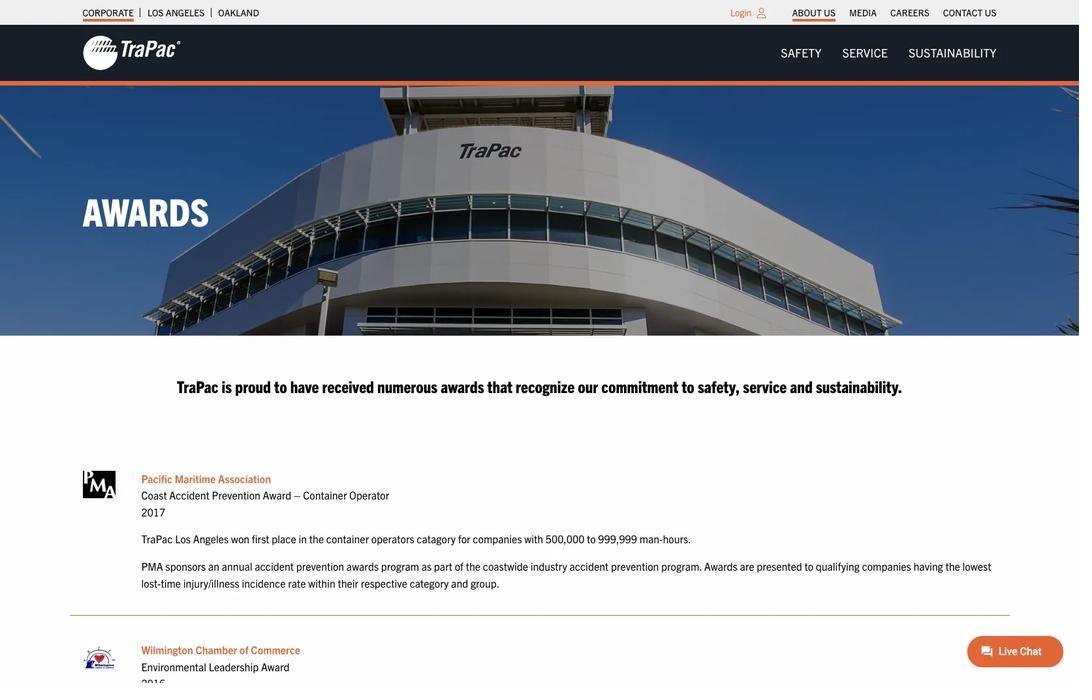 Task type: vqa. For each thing, say whether or not it's contained in the screenshot.
topmost menu bar
yes



Task type: locate. For each thing, give the bounding box(es) containing it.
container
[[327, 533, 369, 546]]

1 horizontal spatial of
[[455, 560, 464, 573]]

0 vertical spatial awards
[[83, 187, 209, 234]]

1 vertical spatial angeles
[[193, 533, 229, 546]]

awards
[[441, 376, 484, 397], [347, 560, 379, 573]]

500,000
[[546, 533, 585, 546]]

about
[[793, 7, 822, 18]]

service link
[[833, 40, 899, 66]]

1 horizontal spatial companies
[[863, 560, 912, 573]]

trapac left is
[[177, 376, 219, 397]]

hours.
[[663, 533, 692, 546]]

0 vertical spatial trapac
[[177, 376, 219, 397]]

los
[[148, 7, 164, 18], [175, 533, 191, 546]]

within
[[309, 577, 336, 590]]

menu bar
[[786, 3, 1004, 22], [771, 40, 1008, 66]]

accident down 500,000
[[570, 560, 609, 573]]

0 horizontal spatial los
[[148, 7, 164, 18]]

the up group.
[[466, 560, 481, 573]]

angeles
[[166, 7, 205, 18], [193, 533, 229, 546]]

award left –
[[263, 489, 291, 502]]

sustainability
[[909, 45, 997, 60]]

accident up incidence
[[255, 560, 294, 573]]

1 horizontal spatial prevention
[[611, 560, 659, 573]]

1 horizontal spatial the
[[466, 560, 481, 573]]

0 horizontal spatial awards
[[347, 560, 379, 573]]

us for about us
[[824, 7, 836, 18]]

have
[[290, 376, 319, 397]]

oakland link
[[218, 3, 259, 22]]

menu bar down careers "link"
[[771, 40, 1008, 66]]

part
[[434, 560, 453, 573]]

first
[[252, 533, 270, 546]]

awards left that
[[441, 376, 484, 397]]

to left "qualifying"
[[805, 560, 814, 573]]

in
[[299, 533, 307, 546]]

oakland
[[218, 7, 259, 18]]

1 horizontal spatial trapac
[[177, 376, 219, 397]]

of
[[455, 560, 464, 573], [240, 644, 249, 657]]

companies left having
[[863, 560, 912, 573]]

and inside pma sponsors an annual accident prevention awards program as part of the coastwide industry accident prevention program. awards are presented to qualifying companies having the lowest lost-time injury/illness incidence rate within their respective category and group.
[[451, 577, 469, 590]]

safety link
[[771, 40, 833, 66]]

recognize
[[516, 376, 575, 397]]

los up sponsors
[[175, 533, 191, 546]]

0 horizontal spatial and
[[451, 577, 469, 590]]

1 vertical spatial award
[[261, 660, 290, 673]]

award for leadership
[[261, 660, 290, 673]]

wilmington
[[141, 644, 193, 657]]

angeles up an
[[193, 533, 229, 546]]

trapac
[[177, 376, 219, 397], [141, 533, 173, 546]]

angeles left 'oakland' link
[[166, 7, 205, 18]]

login link
[[731, 7, 752, 18]]

menu bar up service
[[786, 3, 1004, 22]]

1 vertical spatial los
[[175, 533, 191, 546]]

award inside pacific maritime association coast accident prevention award – container operator 2017
[[263, 489, 291, 502]]

sustainability.
[[816, 376, 903, 397]]

to
[[274, 376, 287, 397], [682, 376, 695, 397], [587, 533, 596, 546], [805, 560, 814, 573]]

los up corporate image
[[148, 7, 164, 18]]

the left "lowest"
[[946, 560, 961, 573]]

companies
[[473, 533, 522, 546], [863, 560, 912, 573]]

leadership
[[209, 660, 259, 673]]

0 horizontal spatial the
[[309, 533, 324, 546]]

1 vertical spatial of
[[240, 644, 249, 657]]

1 vertical spatial awards
[[705, 560, 738, 573]]

0 vertical spatial companies
[[473, 533, 522, 546]]

0 horizontal spatial awards
[[83, 187, 209, 234]]

–
[[294, 489, 301, 502]]

2 us from the left
[[985, 7, 997, 18]]

award down commerce
[[261, 660, 290, 673]]

us right about
[[824, 7, 836, 18]]

0 horizontal spatial of
[[240, 644, 249, 657]]

accident
[[255, 560, 294, 573], [570, 560, 609, 573]]

accident
[[169, 489, 210, 502]]

program
[[381, 560, 419, 573]]

prevention up the within at the left bottom
[[296, 560, 344, 573]]

of right part
[[455, 560, 464, 573]]

received
[[322, 376, 374, 397]]

contact us link
[[944, 3, 997, 22]]

pacific
[[141, 472, 173, 485]]

0 horizontal spatial prevention
[[296, 560, 344, 573]]

their
[[338, 577, 359, 590]]

1 vertical spatial awards
[[347, 560, 379, 573]]

awards up their
[[347, 560, 379, 573]]

light image
[[757, 8, 767, 18]]

pma sponsors an annual accident prevention awards program as part of the coastwide industry accident prevention program. awards are presented to qualifying companies having the lowest lost-time injury/illness incidence rate within their respective category and group.
[[141, 560, 992, 590]]

1 us from the left
[[824, 7, 836, 18]]

1 horizontal spatial los
[[175, 533, 191, 546]]

with
[[525, 533, 544, 546]]

of up leadership
[[240, 644, 249, 657]]

1 accident from the left
[[255, 560, 294, 573]]

0 vertical spatial and
[[791, 376, 813, 397]]

1 horizontal spatial and
[[791, 376, 813, 397]]

1 horizontal spatial us
[[985, 7, 997, 18]]

award
[[263, 489, 291, 502], [261, 660, 290, 673]]

0 vertical spatial angeles
[[166, 7, 205, 18]]

1 vertical spatial menu bar
[[771, 40, 1008, 66]]

us right contact
[[985, 7, 997, 18]]

and down part
[[451, 577, 469, 590]]

0 vertical spatial of
[[455, 560, 464, 573]]

trapac down 2017
[[141, 533, 173, 546]]

contact
[[944, 7, 983, 18]]

corporate image
[[83, 35, 181, 71]]

us
[[824, 7, 836, 18], [985, 7, 997, 18]]

commitment
[[602, 376, 679, 397]]

to inside pma sponsors an annual accident prevention awards program as part of the coastwide industry accident prevention program. awards are presented to qualifying companies having the lowest lost-time injury/illness incidence rate within their respective category and group.
[[805, 560, 814, 573]]

the right in
[[309, 533, 324, 546]]

1 horizontal spatial awards
[[441, 376, 484, 397]]

0 horizontal spatial accident
[[255, 560, 294, 573]]

companies up coastwide
[[473, 533, 522, 546]]

0 vertical spatial award
[[263, 489, 291, 502]]

prevention
[[296, 560, 344, 573], [611, 560, 659, 573]]

1 vertical spatial and
[[451, 577, 469, 590]]

as
[[422, 560, 432, 573]]

awards
[[83, 187, 209, 234], [705, 560, 738, 573]]

prevention
[[212, 489, 261, 502]]

commerce
[[251, 644, 301, 657]]

group.
[[471, 577, 500, 590]]

0 vertical spatial menu bar
[[786, 3, 1004, 22]]

awards inside pma sponsors an annual accident prevention awards program as part of the coastwide industry accident prevention program. awards are presented to qualifying companies having the lowest lost-time injury/illness incidence rate within their respective category and group.
[[347, 560, 379, 573]]

annual
[[222, 560, 253, 573]]

and right service in the right of the page
[[791, 376, 813, 397]]

0 horizontal spatial us
[[824, 7, 836, 18]]

trapac los angeles won first place in the container operators catagory for companies with 500,000 to 999,999 man-hours.
[[141, 533, 692, 546]]

0 horizontal spatial trapac
[[141, 533, 173, 546]]

award inside wilmington chamber of commerce environmental leadership award
[[261, 660, 290, 673]]

1 horizontal spatial accident
[[570, 560, 609, 573]]

our
[[578, 376, 599, 397]]

prevention down man- in the bottom of the page
[[611, 560, 659, 573]]

1 vertical spatial trapac
[[141, 533, 173, 546]]

respective
[[361, 577, 408, 590]]

the
[[309, 533, 324, 546], [466, 560, 481, 573], [946, 560, 961, 573]]

1 horizontal spatial awards
[[705, 560, 738, 573]]

sponsors
[[166, 560, 206, 573]]

trapac for awards
[[177, 376, 219, 397]]

1 vertical spatial companies
[[863, 560, 912, 573]]

award for prevention
[[263, 489, 291, 502]]



Task type: describe. For each thing, give the bounding box(es) containing it.
injury/illness
[[183, 577, 240, 590]]

place
[[272, 533, 296, 546]]

operator
[[350, 489, 389, 502]]

lost-
[[141, 577, 161, 590]]

qualifying
[[816, 560, 860, 573]]

menu bar containing about us
[[786, 3, 1004, 22]]

maritime
[[175, 472, 216, 485]]

about us link
[[793, 3, 836, 22]]

time
[[161, 577, 181, 590]]

safety,
[[698, 376, 740, 397]]

industry
[[531, 560, 568, 573]]

menu bar containing safety
[[771, 40, 1008, 66]]

us for contact us
[[985, 7, 997, 18]]

trapac is proud to have received numerous awards that recognize our commitment to safety, service and sustainability. main content
[[70, 375, 1010, 683]]

that
[[488, 376, 513, 397]]

contact us
[[944, 7, 997, 18]]

program.
[[662, 560, 702, 573]]

is
[[222, 376, 232, 397]]

about us
[[793, 7, 836, 18]]

chamber
[[196, 644, 237, 657]]

numerous
[[378, 376, 438, 397]]

corporate
[[83, 7, 134, 18]]

are
[[740, 560, 755, 573]]

0 horizontal spatial companies
[[473, 533, 522, 546]]

man-
[[640, 533, 663, 546]]

having
[[914, 560, 944, 573]]

proud
[[235, 376, 271, 397]]

999,999
[[599, 533, 638, 546]]

won
[[231, 533, 250, 546]]

wilmington chamber of commerce environmental leadership award
[[141, 644, 301, 673]]

to left have
[[274, 376, 287, 397]]

corporate link
[[83, 3, 134, 22]]

2 horizontal spatial the
[[946, 560, 961, 573]]

to left 999,999
[[587, 533, 596, 546]]

incidence
[[242, 577, 286, 590]]

environmental
[[141, 660, 206, 673]]

category
[[410, 577, 449, 590]]

coastwide
[[483, 560, 529, 573]]

container
[[303, 489, 347, 502]]

companies inside pma sponsors an annual accident prevention awards program as part of the coastwide industry accident prevention program. awards are presented to qualifying companies having the lowest lost-time injury/illness incidence rate within their respective category and group.
[[863, 560, 912, 573]]

association
[[218, 472, 271, 485]]

presented
[[757, 560, 803, 573]]

of inside pma sponsors an annual accident prevention awards program as part of the coastwide industry accident prevention program. awards are presented to qualifying companies having the lowest lost-time injury/illness incidence rate within their respective category and group.
[[455, 560, 464, 573]]

rate
[[288, 577, 306, 590]]

trapac is proud to have received numerous awards that recognize our commitment to safety, service and sustainability.
[[177, 376, 903, 397]]

angeles inside trapac is proud to have received numerous awards that recognize our commitment to safety, service and sustainability. main content
[[193, 533, 229, 546]]

login
[[731, 7, 752, 18]]

operators
[[372, 533, 415, 546]]

media
[[850, 7, 877, 18]]

service
[[744, 376, 787, 397]]

0 vertical spatial awards
[[441, 376, 484, 397]]

careers link
[[891, 3, 930, 22]]

of inside wilmington chamber of commerce environmental leadership award
[[240, 644, 249, 657]]

catagory
[[417, 533, 456, 546]]

coast
[[141, 489, 167, 502]]

for
[[458, 533, 471, 546]]

safety
[[782, 45, 822, 60]]

pacific maritime association coast accident prevention award – container operator 2017
[[141, 472, 389, 519]]

service
[[843, 45, 888, 60]]

1 prevention from the left
[[296, 560, 344, 573]]

pma
[[141, 560, 163, 573]]

careers
[[891, 7, 930, 18]]

trapac for 2017
[[141, 533, 173, 546]]

lowest
[[963, 560, 992, 573]]

0 vertical spatial los
[[148, 7, 164, 18]]

sustainability link
[[899, 40, 1008, 66]]

2 accident from the left
[[570, 560, 609, 573]]

los angeles
[[148, 7, 205, 18]]

2017
[[141, 505, 165, 519]]

media link
[[850, 3, 877, 22]]

los angeles link
[[148, 3, 205, 22]]

2 prevention from the left
[[611, 560, 659, 573]]

an
[[208, 560, 220, 573]]

awards inside pma sponsors an annual accident prevention awards program as part of the coastwide industry accident prevention program. awards are presented to qualifying companies having the lowest lost-time injury/illness incidence rate within their respective category and group.
[[705, 560, 738, 573]]

los inside trapac is proud to have received numerous awards that recognize our commitment to safety, service and sustainability. main content
[[175, 533, 191, 546]]

to left safety,
[[682, 376, 695, 397]]



